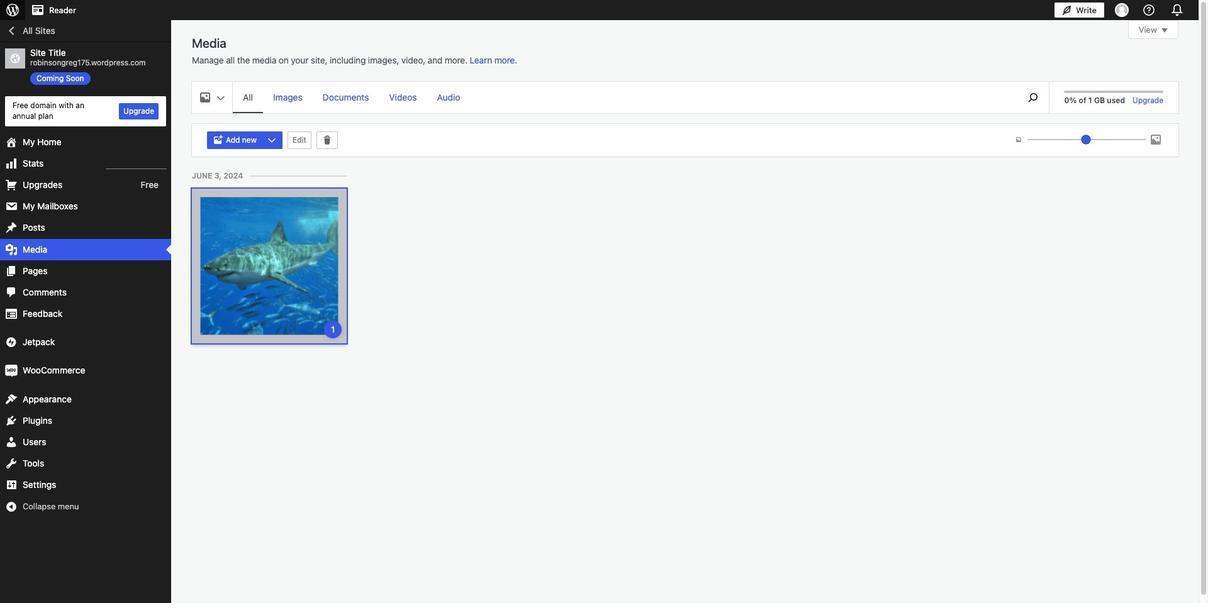 Task type: describe. For each thing, give the bounding box(es) containing it.
highest hourly views 0 image
[[106, 161, 166, 169]]

help image
[[1142, 3, 1157, 18]]

closed image
[[1162, 28, 1168, 33]]

my profile image
[[1115, 3, 1129, 17]]

open search image
[[1018, 90, 1049, 105]]

manage your notifications image
[[1169, 1, 1186, 19]]



Task type: vqa. For each thing, say whether or not it's contained in the screenshot.
closed Image
yes



Task type: locate. For each thing, give the bounding box(es) containing it.
group
[[207, 132, 288, 149]]

None search field
[[1018, 82, 1049, 113]]

menu
[[233, 82, 1012, 113]]

img image
[[5, 336, 18, 349], [5, 365, 18, 377]]

1 vertical spatial img image
[[5, 365, 18, 377]]

manage your sites image
[[5, 3, 20, 18]]

main content
[[192, 20, 1179, 350]]

edited graph image
[[201, 197, 338, 335]]

None range field
[[1028, 134, 1146, 145]]

2 img image from the top
[[5, 365, 18, 377]]

1 img image from the top
[[5, 336, 18, 349]]

0 vertical spatial img image
[[5, 336, 18, 349]]



